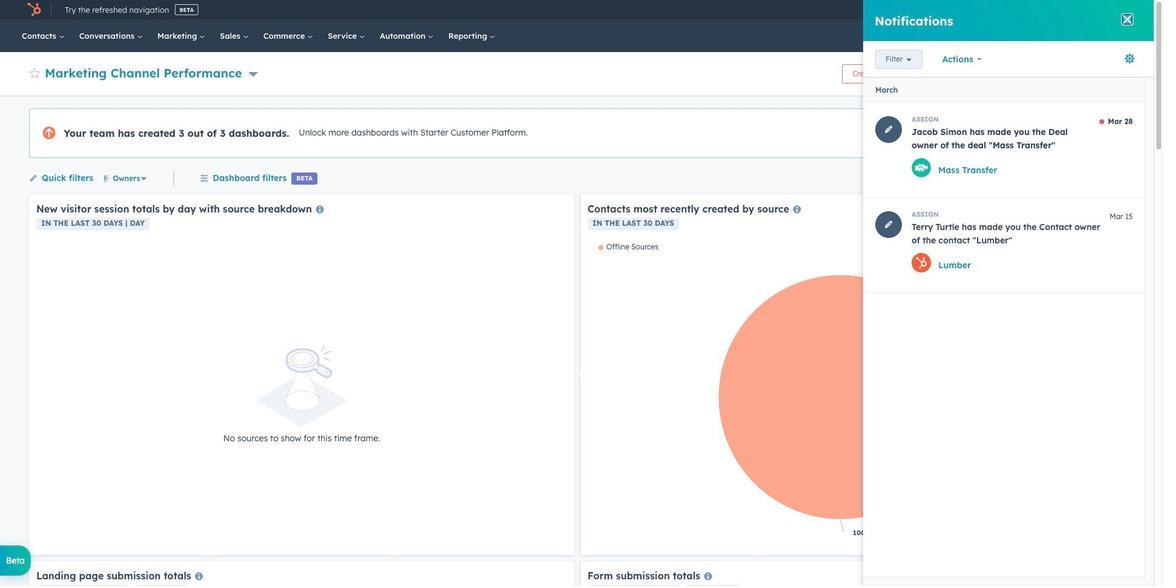 Task type: describe. For each thing, give the bounding box(es) containing it.
jer mill image
[[1051, 4, 1062, 15]]

contacts most recently created by source element
[[580, 195, 1126, 556]]

toggle series visibility region
[[599, 242, 659, 251]]



Task type: locate. For each thing, give the bounding box(es) containing it.
interactive chart image
[[588, 242, 1119, 548]]

banner
[[29, 61, 1125, 84]]

new visitor session totals by day with source breakdown element
[[29, 195, 574, 556]]

landing page submission totals element
[[29, 562, 574, 587]]

marketplaces image
[[960, 5, 970, 16]]

menu
[[871, 0, 1140, 19]]

form submission totals element
[[580, 562, 1126, 587]]

Search HubSpot search field
[[975, 25, 1112, 46]]



Task type: vqa. For each thing, say whether or not it's contained in the screenshot.
Interactive chart image
yes



